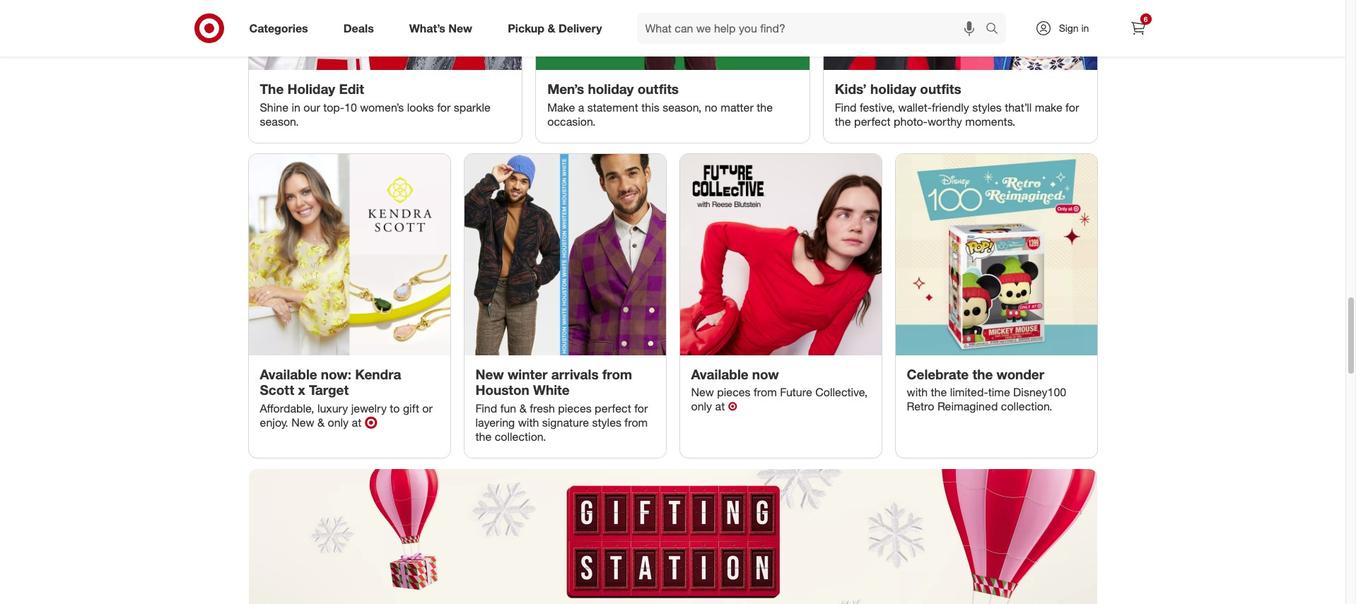 Task type: describe. For each thing, give the bounding box(es) containing it.
white
[[533, 382, 570, 398]]

signature
[[542, 416, 589, 430]]

available now: kendra scott x target
[[260, 366, 401, 398]]

new winter arrivals from houston white find fun & fresh pieces perfect for layering with signature styles from the collection.
[[476, 366, 648, 444]]

pickup
[[508, 21, 545, 35]]

occasion.
[[548, 114, 596, 128]]

search
[[979, 22, 1013, 36]]

no
[[705, 100, 718, 114]]

only inside affordable, luxury jewelry to gift or enjoy. new & only at
[[328, 416, 349, 430]]

new right what's
[[449, 21, 473, 35]]

sign
[[1059, 22, 1079, 34]]

deals link
[[332, 13, 392, 44]]

what's
[[409, 21, 446, 35]]

outfits for men's holiday outfits
[[638, 80, 679, 97]]

enjoy.
[[260, 416, 288, 430]]

pickup & delivery
[[508, 21, 602, 35]]

new inside new winter arrivals from houston white find fun & fresh pieces perfect for layering with signature styles from the collection.
[[476, 366, 504, 382]]

perfect inside kids' holiday outfits find festive, wallet-friendly styles that'll make for the perfect photo-worthy moments.
[[854, 114, 891, 128]]

to
[[390, 402, 400, 416]]

friendly
[[932, 100, 969, 114]]

◎
[[365, 416, 378, 430]]

disney100
[[1014, 386, 1067, 400]]

houston
[[476, 382, 530, 398]]

holiday
[[288, 80, 335, 97]]

the holiday edit shine in our top-10 women's looks for sparkle season.
[[260, 80, 491, 128]]

categories
[[249, 21, 308, 35]]

what's new link
[[397, 13, 490, 44]]

wonder
[[997, 366, 1045, 382]]

now
[[752, 366, 779, 382]]

available now
[[691, 366, 779, 382]]

from inside new pieces from future collective, only at
[[754, 386, 777, 400]]

season,
[[663, 100, 702, 114]]

collective,
[[816, 386, 868, 400]]

fresh
[[530, 402, 555, 416]]

holiday for kids'
[[871, 80, 917, 97]]

at inside new pieces from future collective, only at
[[715, 400, 725, 414]]

for for the holiday edit
[[437, 100, 451, 114]]

scott
[[260, 382, 294, 398]]

fun
[[501, 402, 516, 416]]

2 vertical spatial from
[[625, 416, 648, 430]]

find inside new winter arrivals from houston white find fun & fresh pieces perfect for layering with signature styles from the collection.
[[476, 402, 497, 416]]

delivery
[[559, 21, 602, 35]]

affordable,
[[260, 402, 314, 416]]

affordable, luxury jewelry to gift or enjoy. new & only at
[[260, 402, 433, 430]]

target
[[309, 382, 349, 398]]

holiday for men's
[[588, 80, 634, 97]]

make
[[1035, 100, 1063, 114]]

luxury
[[317, 402, 348, 416]]

¬
[[728, 400, 737, 414]]

matter
[[721, 100, 754, 114]]

or
[[422, 402, 433, 416]]

10
[[344, 100, 357, 114]]

perfect inside new winter arrivals from houston white find fun & fresh pieces perfect for layering with signature styles from the collection.
[[595, 402, 631, 416]]

with inside new winter arrivals from houston white find fun & fresh pieces perfect for layering with signature styles from the collection.
[[518, 416, 539, 430]]

the
[[260, 80, 284, 97]]

top-
[[323, 100, 344, 114]]

jewelry
[[351, 402, 387, 416]]

kids' holiday outfits find festive, wallet-friendly styles that'll make for the perfect photo-worthy moments.
[[835, 80, 1079, 128]]

pieces inside new pieces from future collective, only at
[[717, 386, 751, 400]]

the down the celebrate
[[931, 386, 947, 400]]

for inside new winter arrivals from houston white find fun & fresh pieces perfect for layering with signature styles from the collection.
[[635, 402, 648, 416]]

men's holiday outfits make a statement this season, no matter the occasion.
[[548, 80, 773, 128]]

6
[[1144, 15, 1148, 23]]

future collective with reese blutstein image
[[680, 154, 882, 355]]

only at target image
[[896, 154, 1097, 355]]

sign in link
[[1023, 13, 1111, 44]]

0 vertical spatial from
[[603, 366, 632, 382]]

in inside the holiday edit shine in our top-10 women's looks for sparkle season.
[[292, 100, 301, 114]]

the inside kids' holiday outfits find festive, wallet-friendly styles that'll make for the perfect photo-worthy moments.
[[835, 114, 851, 128]]

make
[[548, 100, 575, 114]]

available for available now: kendra scott x target
[[260, 366, 317, 382]]

the inside the men's holiday outfits make a statement this season, no matter the occasion.
[[757, 100, 773, 114]]

worthy
[[928, 114, 962, 128]]

a
[[578, 100, 584, 114]]



Task type: vqa. For each thing, say whether or not it's contained in the screenshot.
& in Affordable, luxury jewelry to gift or enjoy. New & only at
yes



Task type: locate. For each thing, give the bounding box(es) containing it.
0 horizontal spatial for
[[437, 100, 451, 114]]

limited-
[[950, 386, 989, 400]]

1 horizontal spatial &
[[520, 402, 527, 416]]

1 vertical spatial styles
[[592, 416, 622, 430]]

0 horizontal spatial &
[[318, 416, 325, 430]]

1 vertical spatial in
[[292, 100, 301, 114]]

perfect left photo-
[[854, 114, 891, 128]]

1 holiday from the left
[[588, 80, 634, 97]]

1 horizontal spatial for
[[635, 402, 648, 416]]

0 horizontal spatial collection.
[[495, 430, 546, 444]]

in left our
[[292, 100, 301, 114]]

deals
[[344, 21, 374, 35]]

available
[[260, 366, 317, 382], [691, 366, 749, 382]]

0 vertical spatial pieces
[[717, 386, 751, 400]]

for inside the holiday edit shine in our top-10 women's looks for sparkle season.
[[437, 100, 451, 114]]

at left ¬
[[715, 400, 725, 414]]

0 horizontal spatial holiday
[[588, 80, 634, 97]]

holiday up festive,
[[871, 80, 917, 97]]

0 vertical spatial collection.
[[1001, 400, 1053, 414]]

categories link
[[237, 13, 326, 44]]

pieces inside new winter arrivals from houston white find fun & fresh pieces perfect for layering with signature styles from the collection.
[[558, 402, 592, 416]]

1 vertical spatial pieces
[[558, 402, 592, 416]]

find inside kids' holiday outfits find festive, wallet-friendly styles that'll make for the perfect photo-worthy moments.
[[835, 100, 857, 114]]

2 available from the left
[[691, 366, 749, 382]]

collection. down fun
[[495, 430, 546, 444]]

for inside kids' holiday outfits find festive, wallet-friendly styles that'll make for the perfect photo-worthy moments.
[[1066, 100, 1079, 114]]

new inside affordable, luxury jewelry to gift or enjoy. new & only at
[[292, 416, 314, 430]]

sparkle
[[454, 100, 491, 114]]

season.
[[260, 114, 299, 128]]

& inside affordable, luxury jewelry to gift or enjoy. new & only at
[[318, 416, 325, 430]]

& right pickup
[[548, 21, 556, 35]]

styles left that'll on the right of the page
[[973, 100, 1002, 114]]

arrivals
[[551, 366, 599, 382]]

available up ¬
[[691, 366, 749, 382]]

1 horizontal spatial at
[[715, 400, 725, 414]]

2 holiday from the left
[[871, 80, 917, 97]]

holiday
[[588, 80, 634, 97], [871, 80, 917, 97]]

our
[[304, 100, 320, 114]]

the inside new winter arrivals from houston white find fun & fresh pieces perfect for layering with signature styles from the collection.
[[476, 430, 492, 444]]

new left ¬
[[691, 386, 714, 400]]

winter
[[508, 366, 548, 382]]

collection. inside new winter arrivals from houston white find fun & fresh pieces perfect for layering with signature styles from the collection.
[[495, 430, 546, 444]]

1 vertical spatial only
[[328, 416, 349, 430]]

at left '◎'
[[352, 416, 362, 430]]

2 horizontal spatial &
[[548, 21, 556, 35]]

now:
[[321, 366, 352, 382]]

outfits inside kids' holiday outfits find festive, wallet-friendly styles that'll make for the perfect photo-worthy moments.
[[920, 80, 962, 97]]

0 vertical spatial with
[[907, 386, 928, 400]]

new left "winter"
[[476, 366, 504, 382]]

available for available now
[[691, 366, 749, 382]]

new right 'enjoy.'
[[292, 416, 314, 430]]

only inside new pieces from future collective, only at
[[691, 400, 712, 414]]

find down kids'
[[835, 100, 857, 114]]

only left '◎'
[[328, 416, 349, 430]]

celebrate the wonder with the limited-time disney100 retro reimagined collection.
[[907, 366, 1067, 414]]

available up affordable,
[[260, 366, 317, 382]]

1 vertical spatial find
[[476, 402, 497, 416]]

0 vertical spatial styles
[[973, 100, 1002, 114]]

women's
[[360, 100, 404, 114]]

reimagined
[[938, 400, 998, 414]]

with
[[907, 386, 928, 400], [518, 416, 539, 430]]

1 outfits from the left
[[638, 80, 679, 97]]

& inside new winter arrivals from houston white find fun & fresh pieces perfect for layering with signature styles from the collection.
[[520, 402, 527, 416]]

0 horizontal spatial available
[[260, 366, 317, 382]]

perfect right signature
[[595, 402, 631, 416]]

1 horizontal spatial pieces
[[717, 386, 751, 400]]

celebrate
[[907, 366, 969, 382]]

the right matter
[[757, 100, 773, 114]]

0 vertical spatial find
[[835, 100, 857, 114]]

1 horizontal spatial in
[[1082, 22, 1089, 34]]

0 horizontal spatial in
[[292, 100, 301, 114]]

outfits
[[638, 80, 679, 97], [920, 80, 962, 97]]

the down houston
[[476, 430, 492, 444]]

holiday up the statement
[[588, 80, 634, 97]]

kids'
[[835, 80, 867, 97]]

for
[[437, 100, 451, 114], [1066, 100, 1079, 114], [635, 402, 648, 416]]

& inside pickup & delivery link
[[548, 21, 556, 35]]

the
[[757, 100, 773, 114], [835, 114, 851, 128], [973, 366, 993, 382], [931, 386, 947, 400], [476, 430, 492, 444]]

the down kids'
[[835, 114, 851, 128]]

2 outfits from the left
[[920, 80, 962, 97]]

0 horizontal spatial styles
[[592, 416, 622, 430]]

shine
[[260, 100, 289, 114]]

gift
[[403, 402, 419, 416]]

time
[[988, 386, 1010, 400]]

new inside new pieces from future collective, only at
[[691, 386, 714, 400]]

1 vertical spatial at
[[352, 416, 362, 430]]

this
[[642, 100, 660, 114]]

0 horizontal spatial at
[[352, 416, 362, 430]]

find left fun
[[476, 402, 497, 416]]

& for to
[[318, 416, 325, 430]]

0 horizontal spatial with
[[518, 416, 539, 430]]

1 horizontal spatial outfits
[[920, 80, 962, 97]]

& down target
[[318, 416, 325, 430]]

0 horizontal spatial only
[[328, 416, 349, 430]]

sign in
[[1059, 22, 1089, 34]]

1 available from the left
[[260, 366, 317, 382]]

new pieces from future collective, only at
[[691, 386, 868, 414]]

statement
[[588, 100, 639, 114]]

& for from
[[520, 402, 527, 416]]

in
[[1082, 22, 1089, 34], [292, 100, 301, 114]]

pieces down 'available now'
[[717, 386, 751, 400]]

1 vertical spatial perfect
[[595, 402, 631, 416]]

looks
[[407, 100, 434, 114]]

with down the celebrate
[[907, 386, 928, 400]]

with inside celebrate the wonder with the limited-time disney100 retro reimagined collection.
[[907, 386, 928, 400]]

from
[[603, 366, 632, 382], [754, 386, 777, 400], [625, 416, 648, 430]]

from right signature
[[625, 416, 648, 430]]

1 vertical spatial collection.
[[495, 430, 546, 444]]

0 horizontal spatial perfect
[[595, 402, 631, 416]]

for for kids' holiday outfits
[[1066, 100, 1079, 114]]

layering
[[476, 416, 515, 430]]

in right sign
[[1082, 22, 1089, 34]]

x
[[298, 382, 305, 398]]

gifting station image
[[249, 470, 1097, 605]]

What can we help you find? suggestions appear below search field
[[637, 13, 989, 44]]

& right fun
[[520, 402, 527, 416]]

new
[[449, 21, 473, 35], [476, 366, 504, 382], [691, 386, 714, 400], [292, 416, 314, 430]]

the up limited-
[[973, 366, 993, 382]]

from right arrivals
[[603, 366, 632, 382]]

only
[[691, 400, 712, 414], [328, 416, 349, 430]]

pieces down white
[[558, 402, 592, 416]]

1 horizontal spatial with
[[907, 386, 928, 400]]

1 vertical spatial from
[[754, 386, 777, 400]]

kendra
[[355, 366, 401, 382]]

what's new
[[409, 21, 473, 35]]

styles inside kids' holiday outfits find festive, wallet-friendly styles that'll make for the perfect photo-worthy moments.
[[973, 100, 1002, 114]]

styles
[[973, 100, 1002, 114], [592, 416, 622, 430]]

0 vertical spatial at
[[715, 400, 725, 414]]

in inside sign in 'link'
[[1082, 22, 1089, 34]]

styles right signature
[[592, 416, 622, 430]]

1 horizontal spatial only
[[691, 400, 712, 414]]

collection. inside celebrate the wonder with the limited-time disney100 retro reimagined collection.
[[1001, 400, 1053, 414]]

0 vertical spatial perfect
[[854, 114, 891, 128]]

wallet-
[[899, 100, 932, 114]]

0 vertical spatial in
[[1082, 22, 1089, 34]]

1 horizontal spatial holiday
[[871, 80, 917, 97]]

&
[[548, 21, 556, 35], [520, 402, 527, 416], [318, 416, 325, 430]]

pickup & delivery link
[[496, 13, 620, 44]]

retro
[[907, 400, 935, 414]]

collection.
[[1001, 400, 1053, 414], [495, 430, 546, 444]]

only left ¬
[[691, 400, 712, 414]]

festive,
[[860, 100, 895, 114]]

moments.
[[966, 114, 1016, 128]]

1 horizontal spatial find
[[835, 100, 857, 114]]

styles inside new winter arrivals from houston white find fun & fresh pieces perfect for layering with signature styles from the collection.
[[592, 416, 622, 430]]

outfits inside the men's holiday outfits make a statement this season, no matter the occasion.
[[638, 80, 679, 97]]

at inside affordable, luxury jewelry to gift or enjoy. new & only at
[[352, 416, 362, 430]]

search button
[[979, 13, 1013, 47]]

1 vertical spatial with
[[518, 416, 539, 430]]

houston white image
[[464, 154, 666, 355]]

men's holiday style. make a statement in corduroy, flannel & more. image
[[536, 0, 810, 70]]

available inside the available now: kendra scott x target
[[260, 366, 317, 382]]

0 horizontal spatial find
[[476, 402, 497, 416]]

2 horizontal spatial for
[[1066, 100, 1079, 114]]

collection. down wonder
[[1001, 400, 1053, 414]]

perfect
[[854, 114, 891, 128], [595, 402, 631, 416]]

1 horizontal spatial available
[[691, 366, 749, 382]]

1 horizontal spatial perfect
[[854, 114, 891, 128]]

outfits up friendly
[[920, 80, 962, 97]]

1 horizontal spatial styles
[[973, 100, 1002, 114]]

0 horizontal spatial outfits
[[638, 80, 679, 97]]

with right fun
[[518, 416, 539, 430]]

holiday inside kids' holiday outfits find festive, wallet-friendly styles that'll make for the perfect photo-worthy moments.
[[871, 80, 917, 97]]

that'll
[[1005, 100, 1032, 114]]

men's
[[548, 80, 584, 97]]

find
[[835, 100, 857, 114], [476, 402, 497, 416]]

from down now
[[754, 386, 777, 400]]

pieces
[[717, 386, 751, 400], [558, 402, 592, 416]]

outfits up 'this' at the top
[[638, 80, 679, 97]]

outfits for kids' holiday outfits
[[920, 80, 962, 97]]

6 link
[[1123, 13, 1154, 44]]

0 horizontal spatial pieces
[[558, 402, 592, 416]]

photo-
[[894, 114, 928, 128]]

holiday inside the men's holiday outfits make a statement this season, no matter the occasion.
[[588, 80, 634, 97]]

1 horizontal spatial collection.
[[1001, 400, 1053, 414]]

edit
[[339, 80, 364, 97]]

future
[[780, 386, 812, 400]]

0 vertical spatial only
[[691, 400, 712, 414]]



